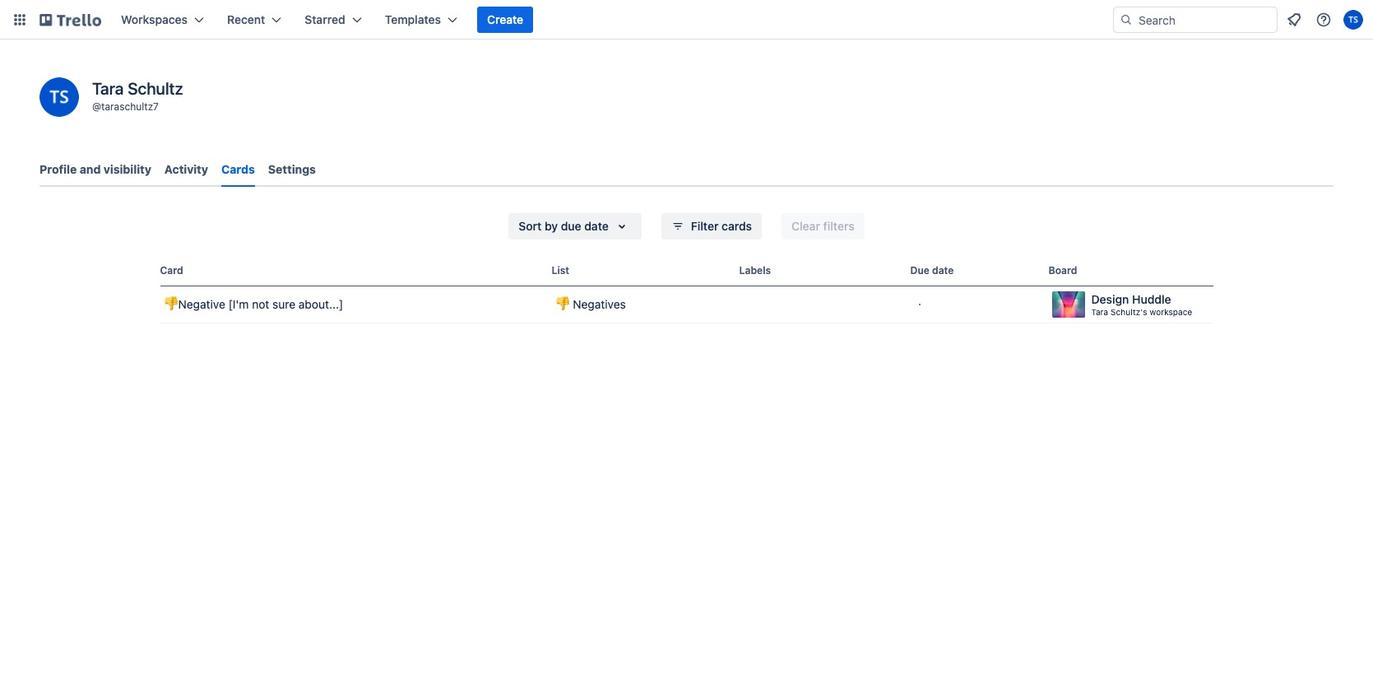 Task type: vqa. For each thing, say whether or not it's contained in the screenshot.
Workspace Members
no



Task type: describe. For each thing, give the bounding box(es) containing it.
primary element
[[0, 0, 1374, 40]]

sort by due date
[[519, 219, 609, 233]]

date inside 'popup button'
[[585, 219, 609, 233]]

sort by due date button
[[509, 213, 642, 240]]

labels
[[740, 264, 771, 277]]

open information menu image
[[1316, 12, 1333, 28]]

👎 negatives
[[555, 297, 626, 311]]

search image
[[1120, 13, 1133, 26]]

design
[[1092, 292, 1130, 306]]

workspaces button
[[111, 7, 214, 33]]

schultz's
[[1111, 307, 1148, 317]]

profile
[[40, 162, 77, 176]]

0 notifications image
[[1285, 10, 1305, 30]]

create button
[[477, 7, 533, 33]]

settings
[[268, 162, 316, 176]]

taraschultz7
[[101, 100, 159, 113]]

create
[[487, 12, 524, 26]]

clear filters
[[792, 219, 855, 233]]

list
[[552, 264, 570, 277]]

design huddle tara schultz's workspace
[[1092, 292, 1193, 317]]

👎negative [i'm not sure about...] link
[[160, 286, 545, 323]]

back to home image
[[40, 7, 101, 33]]

0 horizontal spatial tara schultz (taraschultz7) image
[[40, 77, 79, 117]]

recent button
[[217, 7, 292, 33]]

profile and visibility
[[40, 162, 151, 176]]

due
[[911, 264, 930, 277]]

filters
[[824, 219, 855, 233]]

card
[[160, 264, 183, 277]]

cards
[[722, 219, 752, 233]]

@
[[92, 100, 101, 113]]

templates
[[385, 12, 441, 26]]

board
[[1049, 264, 1078, 277]]

activity link
[[165, 155, 208, 184]]

👎negative [i'm not sure about...]
[[163, 297, 343, 311]]

tara inside the tara schultz @ taraschultz7
[[92, 79, 124, 98]]

tara inside design huddle tara schultz's workspace
[[1092, 307, 1109, 317]]

tara schultz @ taraschultz7
[[92, 79, 183, 113]]

by
[[545, 219, 558, 233]]

workspaces
[[121, 12, 188, 26]]

clear filters button
[[782, 213, 865, 240]]

due
[[561, 219, 582, 233]]

sort
[[519, 219, 542, 233]]



Task type: locate. For each thing, give the bounding box(es) containing it.
tara schultz (taraschultz7) image right open information menu icon
[[1344, 10, 1364, 30]]

Search field
[[1133, 7, 1277, 32]]

cards link
[[221, 155, 255, 187]]

1 vertical spatial tara
[[1092, 307, 1109, 317]]

1 horizontal spatial date
[[933, 264, 954, 277]]

0 vertical spatial tara
[[92, 79, 124, 98]]

visibility
[[104, 162, 151, 176]]

due date
[[911, 264, 954, 277]]

tara down design
[[1092, 307, 1109, 317]]

workspace
[[1150, 307, 1193, 317]]

filter
[[691, 219, 719, 233]]

👎 negatives button
[[552, 293, 733, 316]]

tara up the @
[[92, 79, 124, 98]]

cards
[[221, 162, 255, 176]]

starred button
[[295, 7, 372, 33]]

filter cards button
[[662, 213, 762, 240]]

negatives
[[573, 297, 626, 311]]

1 vertical spatial tara schultz (taraschultz7) image
[[40, 77, 79, 117]]

starred
[[305, 12, 345, 26]]

sure
[[272, 297, 296, 311]]

date right due on the right top of the page
[[933, 264, 954, 277]]

activity
[[165, 162, 208, 176]]

settings link
[[268, 155, 316, 184]]

👎
[[555, 297, 570, 311]]

and
[[80, 162, 101, 176]]

1 horizontal spatial tara schultz (taraschultz7) image
[[1344, 10, 1364, 30]]

not
[[252, 297, 269, 311]]

tara
[[92, 79, 124, 98], [1092, 307, 1109, 317]]

about...]
[[299, 297, 343, 311]]

date right due
[[585, 219, 609, 233]]

👎negative
[[163, 297, 225, 311]]

0 vertical spatial tara schultz (taraschultz7) image
[[1344, 10, 1364, 30]]

clear
[[792, 219, 821, 233]]

profile and visibility link
[[40, 155, 151, 184]]

tara schultz (taraschultz7) image left the @
[[40, 77, 79, 117]]

0 horizontal spatial date
[[585, 219, 609, 233]]

filter cards
[[691, 219, 752, 233]]

0 horizontal spatial tara
[[92, 79, 124, 98]]

templates button
[[375, 7, 468, 33]]

1 vertical spatial date
[[933, 264, 954, 277]]

0 vertical spatial date
[[585, 219, 609, 233]]

schultz
[[128, 79, 183, 98]]

tara schultz (taraschultz7) image
[[1344, 10, 1364, 30], [40, 77, 79, 117]]

1 horizontal spatial tara
[[1092, 307, 1109, 317]]

recent
[[227, 12, 265, 26]]

date
[[585, 219, 609, 233], [933, 264, 954, 277]]

[i'm
[[228, 297, 249, 311]]

huddle
[[1133, 292, 1172, 306]]



